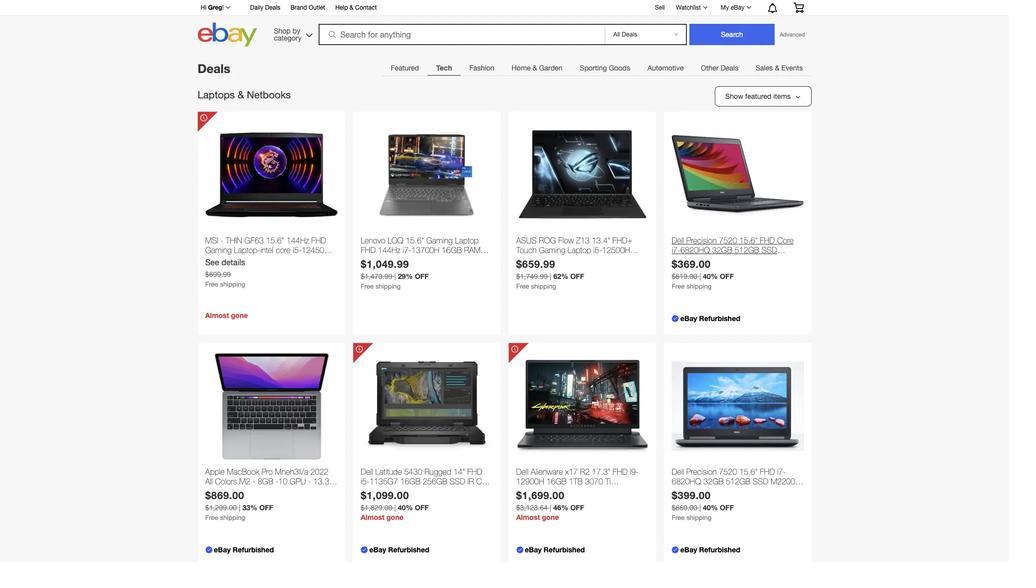 Task type: vqa. For each thing, say whether or not it's contained in the screenshot.


Task type: describe. For each thing, give the bounding box(es) containing it.
| for $1,049.99
[[394, 273, 396, 281]]

by
[[293, 27, 300, 35]]

40% for $1,099.00
[[398, 504, 413, 512]]

i7- inside lenovo loq 15.6" gaming laptop fhd 144hz i7-13700h 16gb ram 1tb ssd rtx 4060 8gb
[[403, 246, 412, 255]]

windows
[[361, 487, 392, 496]]

thunderbolt
[[672, 487, 712, 496]]

15.6" inside lenovo loq 15.6" gaming laptop fhd 144hz i7-13700h 16gb ram 1tb ssd rtx 4060 8gb
[[406, 236, 424, 245]]

ebay for $869.00
[[214, 546, 231, 554]]

off for $369.00
[[720, 272, 734, 281]]

tech link
[[428, 58, 461, 78]]

ssd inside "dell precision 7520 15.6" fhd i7- 6820hq 32gb 512gb ssd m2200 thunderbolt webcam"
[[753, 477, 769, 486]]

ebay for $1,699.00
[[525, 546, 542, 554]]

15.6" inside msi - thin gf63 15.6" 144hz fhd gaming laptop-intel core i5-12450h with 8gb m...
[[266, 236, 284, 245]]

40% for $399.00
[[703, 504, 718, 512]]

netbooks
[[247, 89, 291, 100]]

p
[[751, 255, 755, 265]]

i5- inside dell latitude 5430 rugged 14" fhd i5-1135g7 16gb 256gb ssd ir cam windows 11 pro
[[361, 477, 370, 486]]

contact
[[355, 4, 377, 11]]

with
[[205, 255, 219, 265]]

help
[[335, 4, 348, 11]]

- right m2
[[253, 477, 255, 486]]

shop by category banner
[[195, 0, 812, 49]]

flow
[[559, 236, 574, 245]]

see
[[205, 258, 219, 267]]

pus
[[591, 487, 607, 496]]

29%
[[398, 272, 413, 281]]

daily
[[250, 4, 264, 11]]

alienware
[[531, 467, 563, 477]]

almost gone
[[205, 311, 248, 320]]

2022
[[311, 467, 329, 477]]

shipping inside see details $699.99 free shipping
[[220, 281, 245, 288]]

touch
[[516, 246, 537, 255]]

garden
[[539, 64, 563, 72]]

| for $869.00
[[239, 504, 240, 512]]

fashion link
[[461, 58, 503, 78]]

12500h
[[602, 246, 630, 255]]

1tb inside "dell alienware x17 r2 17.3" fhd i9- 12900h 16gb 1tb 3070 ti ‎awx17r2-9370wht-pus"
[[569, 477, 583, 486]]

- inside msi - thin gf63 15.6" 144hz fhd gaming laptop-intel core i5-12450h with 8gb m...
[[221, 236, 223, 245]]

7520 for $369.00
[[719, 236, 737, 245]]

brand outlet link
[[291, 3, 325, 14]]

hi
[[201, 4, 206, 11]]

lenovo loq 15.6" gaming laptop fhd 144hz i7-13700h 16gb ram 1tb ssd rtx 4060 8gb link
[[361, 236, 493, 265]]

shipping for $369.00
[[687, 283, 712, 290]]

my ebay link
[[715, 2, 756, 14]]

cam
[[476, 477, 493, 486]]

$1,749.99
[[516, 273, 548, 281]]

m2200 inside "dell precision 7520 15.6" fhd i7- 6820hq 32gb 512gb ssd m2200 thunderbolt webcam"
[[771, 477, 796, 486]]

refurbished for $399.00
[[699, 546, 741, 554]]

shipping for $869.00
[[220, 514, 245, 522]]

shipping for $659.99
[[531, 283, 556, 290]]

off for $1,099.00
[[415, 504, 429, 512]]

deals for daily deals
[[265, 4, 280, 11]]

laptops & netbooks
[[198, 89, 291, 100]]

outlet
[[309, 4, 325, 11]]

featured
[[745, 92, 772, 100]]

i5- inside the asus rog flow z13 13.4" fhd+ touch gaming laptop i5-12500h 16gb 512gb ssd w11h
[[594, 246, 602, 255]]

rtx
[[395, 255, 409, 265]]

webcam
[[714, 487, 745, 496]]

12450h
[[302, 246, 330, 255]]

& for home
[[533, 64, 537, 72]]

all
[[205, 477, 213, 486]]

dell precision 7520 15.6" fhd i7- 6820hq 32gb 512gb ssd m2200 thunderbolt webcam link
[[672, 467, 804, 496]]

16gb inside dell latitude 5430 rugged 14" fhd i5-1135g7 16gb 256gb ssd ir cam windows 11 pro
[[400, 477, 421, 486]]

free for $1,049.99
[[361, 283, 374, 290]]

almost for $1,099.00
[[361, 513, 385, 522]]

33%
[[242, 504, 257, 512]]

0 horizontal spatial almost
[[205, 311, 229, 320]]

asus rog flow z13 13.4" fhd+ touch gaming laptop i5-12500h 16gb 512gb ssd w11h link
[[516, 236, 649, 265]]

0 horizontal spatial deals
[[198, 61, 230, 76]]

gpu
[[290, 477, 306, 486]]

40% for $369.00
[[703, 272, 718, 281]]

help & contact link
[[335, 3, 377, 14]]

fhd inside lenovo loq 15.6" gaming laptop fhd 144hz i7-13700h 16gb ram 1tb ssd rtx 4060 8gb
[[361, 246, 376, 255]]

ti
[[605, 477, 611, 486]]

ebay refurbished for $1,099.00
[[369, 546, 429, 554]]

dell alienware x17 r2 17.3" fhd i9- 12900h 16gb 1tb 3070 ti ‎awx17r2-9370wht-pus
[[516, 467, 639, 496]]

7520 for $399.00
[[719, 467, 737, 477]]

1tb inside lenovo loq 15.6" gaming laptop fhd 144hz i7-13700h 16gb ram 1tb ssd rtx 4060 8gb
[[361, 255, 375, 265]]

ebay refurbished for $869.00
[[214, 546, 274, 554]]

| for $369.00
[[700, 273, 701, 281]]

13.4"
[[592, 236, 610, 245]]

11
[[395, 487, 404, 496]]

dell precision 7520 15.6" fhd core i7-6820hq 32gb 512gb ssd quadro m2200 win10 p
[[672, 236, 794, 265]]

off for $1,699.00
[[570, 504, 584, 512]]

dell latitude 5430 rugged 14" fhd i5-1135g7 16gb 256gb ssd ir cam windows 11 pro link
[[361, 467, 493, 496]]

r2
[[580, 467, 590, 477]]

pro inside the apple macbook pro mneh3ll/a 2022 all colors m2 - 8gb -10 gpu -  13.3" 256gb ssd
[[262, 467, 273, 477]]

hi greg !
[[201, 4, 224, 11]]

core
[[777, 236, 794, 245]]

dell alienware x17 r2 17.3" fhd i9- 12900h 16gb 1tb 3070 ti ‎awx17r2-9370wht-pus link
[[516, 467, 649, 496]]

watchlist
[[676, 4, 701, 11]]

home & garden
[[512, 64, 563, 72]]

gone for $1,699.00
[[542, 513, 559, 522]]

asus rog flow z13 13.4" fhd+ touch gaming laptop i5-12500h 16gb 512gb ssd w11h
[[516, 236, 633, 265]]

off for $1,049.99
[[415, 272, 429, 281]]

see details $699.99 free shipping
[[205, 258, 245, 288]]

advanced link
[[775, 24, 810, 45]]

12900h
[[516, 477, 544, 486]]

ssd inside the asus rog flow z13 13.4" fhd+ touch gaming laptop i5-12500h 16gb 512gb ssd w11h
[[566, 255, 581, 265]]

free inside see details $699.99 free shipping
[[205, 281, 218, 288]]

$1,099.00 $1,829.00 | 40% off almost gone
[[361, 489, 429, 522]]

!
[[222, 4, 224, 11]]

refurbished for $369.00
[[699, 314, 741, 323]]

ir
[[468, 477, 474, 486]]

tech
[[436, 63, 452, 72]]

3070
[[585, 477, 603, 486]]

your shopping cart image
[[793, 3, 805, 13]]

ebay refurbished for $369.00
[[681, 314, 741, 323]]

other deals
[[701, 64, 739, 72]]

asus
[[516, 236, 537, 245]]

8gb inside msi - thin gf63 15.6" 144hz fhd gaming laptop-intel core i5-12450h with 8gb m...
[[221, 255, 237, 265]]

other deals link
[[692, 58, 747, 78]]

dell for $369.00
[[672, 236, 684, 245]]

gaming for msi - thin gf63 15.6" 144hz fhd gaming laptop-intel core i5-12450h with 8gb m...
[[205, 246, 232, 255]]

dell for $1,099.00
[[361, 467, 373, 477]]

62%
[[553, 272, 568, 281]]

ram
[[464, 246, 481, 255]]

tech menu bar
[[382, 57, 812, 78]]

show
[[725, 92, 744, 100]]

off for $659.99
[[570, 272, 584, 281]]

$869.00 $1,299.00 | 33% off free shipping
[[205, 489, 273, 522]]

- right gpu
[[308, 477, 311, 486]]

ebay refurbished for $399.00
[[681, 546, 741, 554]]

precision for $399.00
[[687, 467, 717, 477]]

core
[[276, 246, 291, 255]]

| for $399.00
[[700, 504, 701, 512]]

ssd inside lenovo loq 15.6" gaming laptop fhd 144hz i7-13700h 16gb ram 1tb ssd rtx 4060 8gb
[[377, 255, 393, 265]]

brand
[[291, 4, 307, 11]]

show featured items button
[[715, 86, 812, 107]]

fashion
[[470, 64, 495, 72]]

256gb inside dell latitude 5430 rugged 14" fhd i5-1135g7 16gb 256gb ssd ir cam windows 11 pro
[[423, 477, 447, 486]]

14"
[[454, 467, 465, 477]]

pro inside dell latitude 5430 rugged 14" fhd i5-1135g7 16gb 256gb ssd ir cam windows 11 pro
[[406, 487, 417, 496]]

i7- inside "dell precision 7520 15.6" fhd i7- 6820hq 32gb 512gb ssd m2200 thunderbolt webcam"
[[777, 467, 786, 477]]

brand outlet
[[291, 4, 325, 11]]

$1,699.00 $3,123.64 | 46% off almost gone
[[516, 489, 584, 522]]

free for $869.00
[[205, 514, 218, 522]]



Task type: locate. For each thing, give the bounding box(es) containing it.
home
[[512, 64, 531, 72]]

| for $659.99
[[550, 273, 552, 281]]

32gb up win10
[[712, 246, 733, 255]]

& right help on the left top of the page
[[350, 4, 354, 11]]

off
[[415, 272, 429, 281], [570, 272, 584, 281], [720, 272, 734, 281], [259, 504, 273, 512], [415, 504, 429, 512], [570, 504, 584, 512], [720, 504, 734, 512]]

9370wht-
[[554, 487, 591, 496]]

pro right macbook
[[262, 467, 273, 477]]

shipping down the $699.99 on the top left of page
[[220, 281, 245, 288]]

0 vertical spatial precision
[[687, 236, 717, 245]]

shipping inside $399.00 $669.00 | 40% off free shipping
[[687, 514, 712, 522]]

6820hq inside "dell precision 7520 15.6" fhd i7- 6820hq 32gb 512gb ssd m2200 thunderbolt webcam"
[[672, 477, 701, 486]]

off inside $1,699.00 $3,123.64 | 46% off almost gone
[[570, 504, 584, 512]]

gaming down rog
[[539, 246, 566, 255]]

almost inside $1,099.00 $1,829.00 | 40% off almost gone
[[361, 513, 385, 522]]

macbook
[[227, 467, 259, 477]]

i5- right core
[[293, 246, 302, 255]]

144hz inside msi - thin gf63 15.6" 144hz fhd gaming laptop-intel core i5-12450h with 8gb m...
[[287, 236, 309, 245]]

apple
[[205, 467, 225, 477]]

sporting goods link
[[571, 58, 639, 78]]

sales & events link
[[747, 58, 812, 78]]

1 horizontal spatial i5-
[[361, 477, 370, 486]]

| inside the $659.99 $1,749.99 | 62% off free shipping
[[550, 273, 552, 281]]

‎awx17r2-
[[516, 487, 554, 496]]

ebay refurbished down the $369.00 $619.00 | 40% off free shipping
[[681, 314, 741, 323]]

1 horizontal spatial 1tb
[[569, 477, 583, 486]]

i9-
[[630, 467, 639, 477]]

& right home
[[533, 64, 537, 72]]

ebay down $619.00 at the top right of the page
[[681, 314, 697, 323]]

pro right 11
[[406, 487, 417, 496]]

dell for $399.00
[[672, 467, 684, 477]]

256gb down the rugged
[[423, 477, 447, 486]]

| inside $869.00 $1,299.00 | 33% off free shipping
[[239, 504, 240, 512]]

dell latitude 5430 rugged 14" fhd i5-1135g7 16gb 256gb ssd ir cam windows 11 pro
[[361, 467, 493, 496]]

46%
[[553, 504, 568, 512]]

| inside $1,049.99 $1,479.99 | 29% off free shipping
[[394, 273, 396, 281]]

ebay
[[731, 4, 745, 11], [681, 314, 697, 323], [214, 546, 231, 554], [369, 546, 386, 554], [525, 546, 542, 554], [681, 546, 697, 554]]

ebay refurbished for $1,699.00
[[525, 546, 585, 554]]

sell
[[655, 4, 665, 11]]

daily deals link
[[250, 3, 280, 14]]

256gb
[[423, 477, 447, 486], [205, 487, 230, 496]]

0 vertical spatial 144hz
[[287, 236, 309, 245]]

featured
[[391, 64, 419, 72]]

40%
[[703, 272, 718, 281], [398, 504, 413, 512], [703, 504, 718, 512]]

ebay down "$3,123.64"
[[525, 546, 542, 554]]

advanced
[[780, 31, 805, 38]]

gone for $1,099.00
[[387, 513, 404, 522]]

ebay inside account navigation
[[731, 4, 745, 11]]

2 horizontal spatial 8gb
[[431, 255, 447, 265]]

gaming inside the asus rog flow z13 13.4" fhd+ touch gaming laptop i5-12500h 16gb 512gb ssd w11h
[[539, 246, 566, 255]]

lenovo loq 15.6" gaming laptop fhd 144hz i7-13700h 16gb ram 1tb ssd rtx 4060 8gb
[[361, 236, 481, 265]]

1tb up 9370wht-
[[569, 477, 583, 486]]

& inside "link"
[[350, 4, 354, 11]]

2 vertical spatial 512gb
[[726, 477, 751, 486]]

1 vertical spatial 6820hq
[[672, 477, 701, 486]]

| inside $1,699.00 $3,123.64 | 46% off almost gone
[[550, 504, 552, 512]]

40% inside the $369.00 $619.00 | 40% off free shipping
[[703, 272, 718, 281]]

1 vertical spatial 144hz
[[378, 246, 401, 255]]

1 horizontal spatial m2200
[[771, 477, 796, 486]]

off inside $399.00 $669.00 | 40% off free shipping
[[720, 504, 734, 512]]

sell link
[[651, 4, 670, 11]]

shop by category button
[[269, 23, 315, 44]]

| down $399.00
[[700, 504, 701, 512]]

free for $659.99
[[516, 283, 529, 290]]

apple macbook pro mneh3ll/a 2022 all colors m2 - 8gb -10 gpu -  13.3" 256gb ssd link
[[205, 467, 337, 496]]

refurbished down $1,099.00 $1,829.00 | 40% off almost gone
[[388, 546, 429, 554]]

fhd inside "dell alienware x17 r2 17.3" fhd i9- 12900h 16gb 1tb 3070 ti ‎awx17r2-9370wht-pus"
[[613, 467, 628, 477]]

see details link
[[205, 258, 245, 267]]

ebay for $369.00
[[681, 314, 697, 323]]

2 horizontal spatial deals
[[721, 64, 739, 72]]

13.3"
[[313, 477, 332, 486]]

2 7520 from the top
[[719, 467, 737, 477]]

gaming inside msi - thin gf63 15.6" 144hz fhd gaming laptop-intel core i5-12450h with 8gb m...
[[205, 246, 232, 255]]

$669.00
[[672, 504, 698, 512]]

shipping inside $1,049.99 $1,479.99 | 29% off free shipping
[[376, 283, 401, 290]]

deals for other deals
[[721, 64, 739, 72]]

free down the $699.99 on the top left of page
[[205, 281, 218, 288]]

256gb inside the apple macbook pro mneh3ll/a 2022 all colors m2 - 8gb -10 gpu -  13.3" 256gb ssd
[[205, 487, 230, 496]]

off inside $1,049.99 $1,479.99 | 29% off free shipping
[[415, 272, 429, 281]]

laptop down 'z13'
[[568, 246, 591, 255]]

ebay refurbished
[[681, 314, 741, 323], [214, 546, 274, 554], [369, 546, 429, 554], [525, 546, 585, 554], [681, 546, 741, 554]]

1 7520 from the top
[[719, 236, 737, 245]]

tech tab list
[[382, 57, 812, 78]]

16gb inside lenovo loq 15.6" gaming laptop fhd 144hz i7-13700h 16gb ram 1tb ssd rtx 4060 8gb
[[442, 246, 462, 255]]

& for laptops
[[238, 89, 244, 100]]

gone inside $1,699.00 $3,123.64 | 46% off almost gone
[[542, 513, 559, 522]]

17.3"
[[592, 467, 610, 477]]

Search for anything text field
[[320, 25, 603, 44]]

1 horizontal spatial 144hz
[[378, 246, 401, 255]]

$619.00
[[672, 273, 698, 281]]

refurbished down $399.00 $669.00 | 40% off free shipping
[[699, 546, 741, 554]]

15.6" up 13700h
[[406, 236, 424, 245]]

ssd
[[762, 246, 777, 255], [377, 255, 393, 265], [566, 255, 581, 265], [450, 477, 465, 486], [753, 477, 769, 486], [232, 487, 248, 496]]

dell inside "dell alienware x17 r2 17.3" fhd i9- 12900h 16gb 1tb 3070 ti ‎awx17r2-9370wht-pus"
[[516, 467, 529, 477]]

0 vertical spatial laptop
[[455, 236, 479, 245]]

dell up quadro
[[672, 236, 684, 245]]

$399.00
[[672, 489, 711, 501]]

loq
[[388, 236, 404, 245]]

none submit inside shop by category banner
[[690, 24, 775, 45]]

512gb up p
[[735, 246, 759, 255]]

16gb down 5430
[[400, 477, 421, 486]]

32gb up webcam
[[704, 477, 724, 486]]

1 horizontal spatial 256gb
[[423, 477, 447, 486]]

0 horizontal spatial i5-
[[293, 246, 302, 255]]

refurbished
[[699, 314, 741, 323], [233, 546, 274, 554], [388, 546, 429, 554], [544, 546, 585, 554], [699, 546, 741, 554]]

colors
[[215, 477, 237, 486]]

fhd inside msi - thin gf63 15.6" 144hz fhd gaming laptop-intel core i5-12450h with 8gb m...
[[311, 236, 326, 245]]

| left 29%
[[394, 273, 396, 281]]

free for $399.00
[[672, 514, 685, 522]]

dell up 1135g7 at left
[[361, 467, 373, 477]]

8gb inside the apple macbook pro mneh3ll/a 2022 all colors m2 - 8gb -10 gpu -  13.3" 256gb ssd
[[258, 477, 273, 486]]

7520 up webcam
[[719, 467, 737, 477]]

32gb inside "dell precision 7520 15.6" fhd i7- 6820hq 32gb 512gb ssd m2200 thunderbolt webcam"
[[704, 477, 724, 486]]

automotive link
[[639, 58, 692, 78]]

0 horizontal spatial pro
[[262, 467, 273, 477]]

almost down the $699.99 on the top left of page
[[205, 311, 229, 320]]

$1,479.99
[[361, 273, 392, 281]]

| for $1,099.00
[[394, 504, 396, 512]]

almost inside $1,699.00 $3,123.64 | 46% off almost gone
[[516, 513, 540, 522]]

15.6" up core
[[266, 236, 284, 245]]

refurbished for $1,699.00
[[544, 546, 585, 554]]

dell for $1,699.00
[[516, 467, 529, 477]]

dell precision 7520 15.6" fhd i7- 6820hq 32gb 512gb ssd m2200 thunderbolt webcam
[[672, 467, 796, 496]]

win10
[[726, 255, 748, 265]]

ssd inside the apple macbook pro mneh3ll/a 2022 all colors m2 - 8gb -10 gpu -  13.3" 256gb ssd
[[232, 487, 248, 496]]

$369.00 $619.00 | 40% off free shipping
[[672, 258, 734, 290]]

6820hq up thunderbolt
[[672, 477, 701, 486]]

thin
[[226, 236, 242, 245]]

0 horizontal spatial m2200
[[699, 255, 724, 265]]

deals up laptops
[[198, 61, 230, 76]]

| down $369.00
[[700, 273, 701, 281]]

dell inside dell latitude 5430 rugged 14" fhd i5-1135g7 16gb 256gb ssd ir cam windows 11 pro
[[361, 467, 373, 477]]

15.6" inside "dell precision 7520 15.6" fhd i7- 6820hq 32gb 512gb ssd m2200 thunderbolt webcam"
[[740, 467, 758, 477]]

laptop inside the asus rog flow z13 13.4" fhd+ touch gaming laptop i5-12500h 16gb 512gb ssd w11h
[[568, 246, 591, 255]]

0 horizontal spatial 144hz
[[287, 236, 309, 245]]

40% inside $399.00 $669.00 | 40% off free shipping
[[703, 504, 718, 512]]

8gb inside lenovo loq 15.6" gaming laptop fhd 144hz i7-13700h 16gb ram 1tb ssd rtx 4060 8gb
[[431, 255, 447, 265]]

1 vertical spatial 7520
[[719, 467, 737, 477]]

15.6" up p
[[740, 236, 758, 245]]

ebay refurbished down 33%
[[214, 546, 274, 554]]

free down $619.00 at the top right of the page
[[672, 283, 685, 290]]

off for $399.00
[[720, 504, 734, 512]]

40% inside $1,099.00 $1,829.00 | 40% off almost gone
[[398, 504, 413, 512]]

free inside the $659.99 $1,749.99 | 62% off free shipping
[[516, 283, 529, 290]]

gone down see details $699.99 free shipping
[[231, 311, 248, 320]]

$399.00 $669.00 | 40% off free shipping
[[672, 489, 734, 522]]

off inside $1,099.00 $1,829.00 | 40% off almost gone
[[415, 504, 429, 512]]

7520 up win10
[[719, 236, 737, 245]]

0 vertical spatial 7520
[[719, 236, 737, 245]]

i5- inside msi - thin gf63 15.6" 144hz fhd gaming laptop-intel core i5-12450h with 8gb m...
[[293, 246, 302, 255]]

$869.00
[[205, 489, 244, 501]]

1 vertical spatial 256gb
[[205, 487, 230, 496]]

0 vertical spatial 1tb
[[361, 255, 375, 265]]

gaming up 13700h
[[426, 236, 453, 245]]

7520 inside "dell precision 7520 15.6" fhd i7- 6820hq 32gb 512gb ssd m2200 thunderbolt webcam"
[[719, 467, 737, 477]]

shop by category
[[274, 27, 302, 42]]

intel
[[260, 246, 274, 255]]

7520 inside dell precision 7520 15.6" fhd core i7-6820hq 32gb 512gb ssd quadro m2200 win10 p
[[719, 236, 737, 245]]

gone inside $1,099.00 $1,829.00 | 40% off almost gone
[[387, 513, 404, 522]]

2 precision from the top
[[687, 467, 717, 477]]

1 vertical spatial pro
[[406, 487, 417, 496]]

512gb inside "dell precision 7520 15.6" fhd i7- 6820hq 32gb 512gb ssd m2200 thunderbolt webcam"
[[726, 477, 751, 486]]

deals right other
[[721, 64, 739, 72]]

i7- inside dell precision 7520 15.6" fhd core i7-6820hq 32gb 512gb ssd quadro m2200 win10 p
[[672, 246, 681, 255]]

dell up thunderbolt
[[672, 467, 684, 477]]

precision for $369.00
[[687, 236, 717, 245]]

gone down $1,829.00
[[387, 513, 404, 522]]

ebay down the $669.00
[[681, 546, 697, 554]]

gaming for asus rog flow z13 13.4" fhd+ touch gaming laptop i5-12500h 16gb 512gb ssd w11h
[[539, 246, 566, 255]]

512gb inside the asus rog flow z13 13.4" fhd+ touch gaming laptop i5-12500h 16gb 512gb ssd w11h
[[539, 255, 563, 265]]

free inside $869.00 $1,299.00 | 33% off free shipping
[[205, 514, 218, 522]]

laptops
[[198, 89, 235, 100]]

1tb
[[361, 255, 375, 265], [569, 477, 583, 486]]

| for $1,699.00
[[550, 504, 552, 512]]

free down $1,479.99
[[361, 283, 374, 290]]

off down win10
[[720, 272, 734, 281]]

0 horizontal spatial i7-
[[403, 246, 412, 255]]

dell inside "dell precision 7520 15.6" fhd i7- 6820hq 32gb 512gb ssd m2200 thunderbolt webcam"
[[672, 467, 684, 477]]

2 horizontal spatial i5-
[[594, 246, 602, 255]]

w11h
[[584, 255, 605, 265]]

account navigation
[[195, 0, 812, 16]]

32gb inside dell precision 7520 15.6" fhd core i7-6820hq 32gb 512gb ssd quadro m2200 win10 p
[[712, 246, 733, 255]]

deals right daily
[[265, 4, 280, 11]]

off down webcam
[[720, 504, 734, 512]]

shipping inside $869.00 $1,299.00 | 33% off free shipping
[[220, 514, 245, 522]]

1 horizontal spatial pro
[[406, 487, 417, 496]]

laptop up ram
[[455, 236, 479, 245]]

fhd inside "dell precision 7520 15.6" fhd i7- 6820hq 32gb 512gb ssd m2200 thunderbolt webcam"
[[760, 467, 775, 477]]

0 horizontal spatial gaming
[[205, 246, 232, 255]]

shipping down $619.00 at the top right of the page
[[687, 283, 712, 290]]

ebay refurbished down $1,099.00 $1,829.00 | 40% off almost gone
[[369, 546, 429, 554]]

| inside the $369.00 $619.00 | 40% off free shipping
[[700, 273, 701, 281]]

gaming inside lenovo loq 15.6" gaming laptop fhd 144hz i7-13700h 16gb ram 1tb ssd rtx 4060 8gb
[[426, 236, 453, 245]]

precision up $369.00
[[687, 236, 717, 245]]

256gb down colors
[[205, 487, 230, 496]]

off right 33%
[[259, 504, 273, 512]]

15.6" inside dell precision 7520 15.6" fhd core i7-6820hq 32gb 512gb ssd quadro m2200 win10 p
[[740, 236, 758, 245]]

2 horizontal spatial gaming
[[539, 246, 566, 255]]

1 vertical spatial 1tb
[[569, 477, 583, 486]]

free down the $669.00
[[672, 514, 685, 522]]

m2200
[[699, 255, 724, 265], [771, 477, 796, 486]]

1 horizontal spatial almost
[[361, 513, 385, 522]]

shipping inside the $659.99 $1,749.99 | 62% off free shipping
[[531, 283, 556, 290]]

free inside $1,049.99 $1,479.99 | 29% off free shipping
[[361, 283, 374, 290]]

deals inside account navigation
[[265, 4, 280, 11]]

0 vertical spatial 512gb
[[735, 246, 759, 255]]

refurbished for $1,099.00
[[388, 546, 429, 554]]

512gb up 62%
[[539, 255, 563, 265]]

gone down 46%
[[542, 513, 559, 522]]

$1,099.00
[[361, 489, 409, 501]]

off right 46%
[[570, 504, 584, 512]]

& for help
[[350, 4, 354, 11]]

1 horizontal spatial gaming
[[426, 236, 453, 245]]

40% down 11
[[398, 504, 413, 512]]

16gb inside "dell alienware x17 r2 17.3" fhd i9- 12900h 16gb 1tb 3070 ti ‎awx17r2-9370wht-pus"
[[547, 477, 567, 486]]

ssd inside dell precision 7520 15.6" fhd core i7-6820hq 32gb 512gb ssd quadro m2200 win10 p
[[762, 246, 777, 255]]

& right laptops
[[238, 89, 244, 100]]

off down dell latitude 5430 rugged 14" fhd i5-1135g7 16gb 256gb ssd ir cam windows 11 pro
[[415, 504, 429, 512]]

ebay down $1,299.00
[[214, 546, 231, 554]]

None submit
[[690, 24, 775, 45]]

& for sales
[[775, 64, 780, 72]]

2 horizontal spatial almost
[[516, 513, 540, 522]]

fhd
[[311, 236, 326, 245], [760, 236, 775, 245], [361, 246, 376, 255], [468, 467, 483, 477], [613, 467, 628, 477], [760, 467, 775, 477]]

512gb inside dell precision 7520 15.6" fhd core i7-6820hq 32gb 512gb ssd quadro m2200 win10 p
[[735, 246, 759, 255]]

| down $1,099.00
[[394, 504, 396, 512]]

other
[[701, 64, 719, 72]]

1 horizontal spatial i7-
[[672, 246, 681, 255]]

laptop-
[[234, 246, 260, 255]]

refurbished down 33%
[[233, 546, 274, 554]]

latitude
[[375, 467, 402, 477]]

| left 33%
[[239, 504, 240, 512]]

40% down $369.00
[[703, 272, 718, 281]]

ebay for $1,099.00
[[369, 546, 386, 554]]

msi - thin gf63 15.6" 144hz fhd gaming laptop-intel core i5-12450h with 8gb m... link
[[205, 236, 337, 265]]

shipping for $1,049.99
[[376, 283, 401, 290]]

almost down "$3,123.64"
[[516, 513, 540, 522]]

0 horizontal spatial laptop
[[455, 236, 479, 245]]

2 horizontal spatial i7-
[[777, 467, 786, 477]]

& right sales on the top of page
[[775, 64, 780, 72]]

shipping down $1,479.99
[[376, 283, 401, 290]]

1 horizontal spatial laptop
[[568, 246, 591, 255]]

1 horizontal spatial gone
[[387, 513, 404, 522]]

0 horizontal spatial 1tb
[[361, 255, 375, 265]]

0 vertical spatial 32gb
[[712, 246, 733, 255]]

laptop inside lenovo loq 15.6" gaming laptop fhd 144hz i7-13700h 16gb ram 1tb ssd rtx 4060 8gb
[[455, 236, 479, 245]]

free down the $1,749.99
[[516, 283, 529, 290]]

shipping for $399.00
[[687, 514, 712, 522]]

8gb right see
[[221, 255, 237, 265]]

| inside $1,099.00 $1,829.00 | 40% off almost gone
[[394, 504, 396, 512]]

mneh3ll/a
[[275, 467, 308, 477]]

0 vertical spatial 256gb
[[423, 477, 447, 486]]

i5- up windows
[[361, 477, 370, 486]]

ebay for $399.00
[[681, 546, 697, 554]]

16gb down 'alienware'
[[547, 477, 567, 486]]

1 vertical spatial 512gb
[[539, 255, 563, 265]]

6820hq up $369.00
[[681, 246, 710, 255]]

off right 29%
[[415, 272, 429, 281]]

0 vertical spatial pro
[[262, 467, 273, 477]]

dell inside dell precision 7520 15.6" fhd core i7-6820hq 32gb 512gb ssd quadro m2200 win10 p
[[672, 236, 684, 245]]

almost down $1,829.00
[[361, 513, 385, 522]]

ebay refurbished down 46%
[[525, 546, 585, 554]]

512gb
[[735, 246, 759, 255], [539, 255, 563, 265], [726, 477, 751, 486]]

$699.99
[[205, 271, 231, 279]]

8gb left 10
[[258, 477, 273, 486]]

automotive
[[648, 64, 684, 72]]

$1,049.99
[[361, 258, 409, 270]]

sporting goods
[[580, 64, 630, 72]]

16gb left ram
[[442, 246, 462, 255]]

16gb down the touch
[[516, 255, 537, 265]]

$1,699.00
[[516, 489, 565, 501]]

free inside $399.00 $669.00 | 40% off free shipping
[[672, 514, 685, 522]]

off inside the $659.99 $1,749.99 | 62% off free shipping
[[570, 272, 584, 281]]

fhd inside dell precision 7520 15.6" fhd core i7-6820hq 32gb 512gb ssd quadro m2200 win10 p
[[760, 236, 775, 245]]

40% down $399.00
[[703, 504, 718, 512]]

- down mneh3ll/a
[[276, 477, 279, 486]]

1tb up $1,479.99
[[361, 255, 375, 265]]

precision inside "dell precision 7520 15.6" fhd i7- 6820hq 32gb 512gb ssd m2200 thunderbolt webcam"
[[687, 467, 717, 477]]

free
[[205, 281, 218, 288], [361, 283, 374, 290], [516, 283, 529, 290], [672, 283, 685, 290], [205, 514, 218, 522], [672, 514, 685, 522]]

fhd inside dell latitude 5430 rugged 14" fhd i5-1135g7 16gb 256gb ssd ir cam windows 11 pro
[[468, 467, 483, 477]]

off right 62%
[[570, 272, 584, 281]]

8gb down 13700h
[[431, 255, 447, 265]]

free down $1,299.00
[[205, 514, 218, 522]]

dell up 12900h
[[516, 467, 529, 477]]

$369.00
[[672, 258, 711, 270]]

free for $369.00
[[672, 283, 685, 290]]

gaming up with
[[205, 246, 232, 255]]

144hz down loq
[[378, 246, 401, 255]]

refurbished down 46%
[[544, 546, 585, 554]]

deals inside the tech menu bar
[[721, 64, 739, 72]]

0 vertical spatial 6820hq
[[681, 246, 710, 255]]

refurbished down the $369.00 $619.00 | 40% off free shipping
[[699, 314, 741, 323]]

1 vertical spatial m2200
[[771, 477, 796, 486]]

ebay refurbished down $399.00 $669.00 | 40% off free shipping
[[681, 546, 741, 554]]

shipping inside the $369.00 $619.00 | 40% off free shipping
[[687, 283, 712, 290]]

almost for $1,699.00
[[516, 513, 540, 522]]

512gb up webcam
[[726, 477, 751, 486]]

details
[[222, 258, 245, 267]]

off inside $869.00 $1,299.00 | 33% off free shipping
[[259, 504, 273, 512]]

daily deals
[[250, 4, 280, 11]]

144hz up core
[[287, 236, 309, 245]]

sporting
[[580, 64, 607, 72]]

shipping down the $1,749.99
[[531, 283, 556, 290]]

1135g7
[[370, 477, 398, 486]]

gone
[[231, 311, 248, 320], [387, 513, 404, 522], [542, 513, 559, 522]]

1 horizontal spatial deals
[[265, 4, 280, 11]]

i5- down 13.4" at the right of the page
[[594, 246, 602, 255]]

off for $869.00
[[259, 504, 273, 512]]

0 horizontal spatial 8gb
[[221, 255, 237, 265]]

| inside $399.00 $669.00 | 40% off free shipping
[[700, 504, 701, 512]]

precision inside dell precision 7520 15.6" fhd core i7-6820hq 32gb 512gb ssd quadro m2200 win10 p
[[687, 236, 717, 245]]

16gb inside the asus rog flow z13 13.4" fhd+ touch gaming laptop i5-12500h 16gb 512gb ssd w11h
[[516, 255, 537, 265]]

1 vertical spatial precision
[[687, 467, 717, 477]]

i7-
[[403, 246, 412, 255], [672, 246, 681, 255], [777, 467, 786, 477]]

0 horizontal spatial gone
[[231, 311, 248, 320]]

refurbished for $869.00
[[233, 546, 274, 554]]

2 horizontal spatial gone
[[542, 513, 559, 522]]

ssd inside dell latitude 5430 rugged 14" fhd i5-1135g7 16gb 256gb ssd ir cam windows 11 pro
[[450, 477, 465, 486]]

| left 46%
[[550, 504, 552, 512]]

- right msi on the top of page
[[221, 236, 223, 245]]

15.6"
[[266, 236, 284, 245], [406, 236, 424, 245], [740, 236, 758, 245], [740, 467, 758, 477]]

$1,829.00
[[361, 504, 392, 512]]

off inside the $369.00 $619.00 | 40% off free shipping
[[720, 272, 734, 281]]

m2200 inside dell precision 7520 15.6" fhd core i7-6820hq 32gb 512gb ssd quadro m2200 win10 p
[[699, 255, 724, 265]]

1 vertical spatial laptop
[[568, 246, 591, 255]]

1 precision from the top
[[687, 236, 717, 245]]

precision up thunderbolt
[[687, 467, 717, 477]]

| left 62%
[[550, 273, 552, 281]]

6820hq inside dell precision 7520 15.6" fhd core i7-6820hq 32gb 512gb ssd quadro m2200 win10 p
[[681, 246, 710, 255]]

ebay right the my
[[731, 4, 745, 11]]

0 vertical spatial m2200
[[699, 255, 724, 265]]

1 horizontal spatial 8gb
[[258, 477, 273, 486]]

144hz inside lenovo loq 15.6" gaming laptop fhd 144hz i7-13700h 16gb ram 1tb ssd rtx 4060 8gb
[[378, 246, 401, 255]]

1 vertical spatial 32gb
[[704, 477, 724, 486]]

free inside the $369.00 $619.00 | 40% off free shipping
[[672, 283, 685, 290]]

gaming
[[426, 236, 453, 245], [205, 246, 232, 255], [539, 246, 566, 255]]

deals link
[[198, 61, 230, 76]]

0 horizontal spatial 256gb
[[205, 487, 230, 496]]



